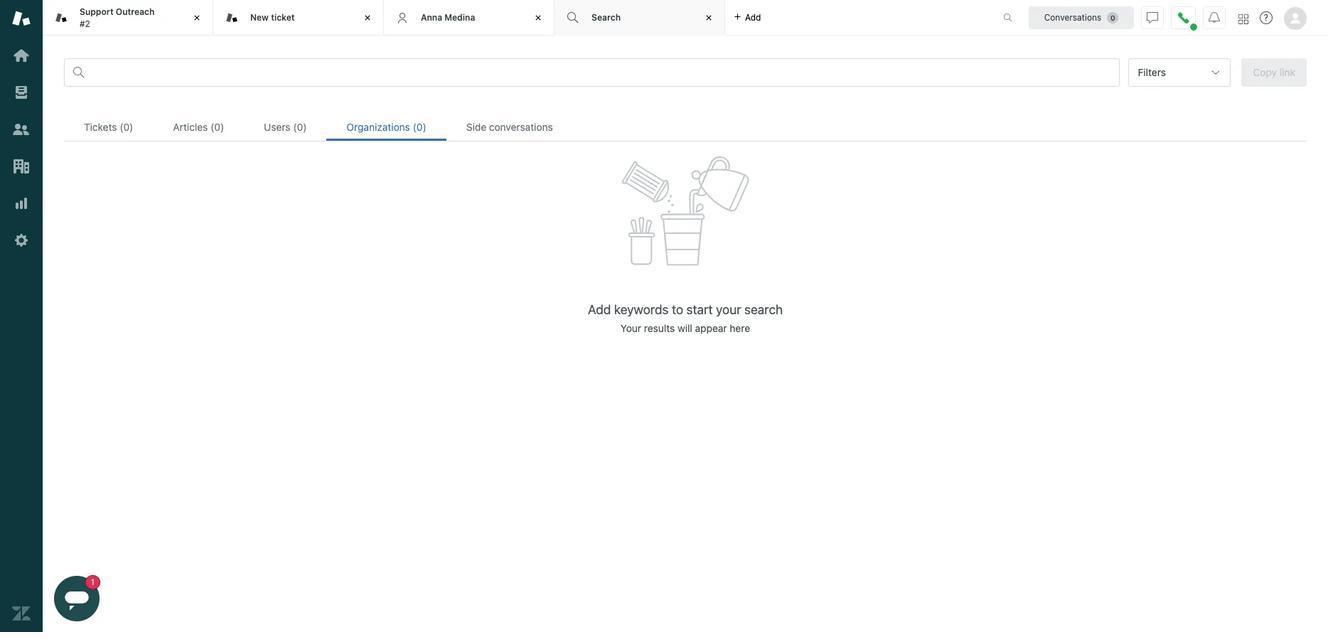Task type: vqa. For each thing, say whether or not it's contained in the screenshot.
ticket
yes



Task type: describe. For each thing, give the bounding box(es) containing it.
add
[[745, 12, 761, 22]]

keywords
[[614, 303, 669, 318]]

(0) for organizations (0)
[[413, 121, 427, 133]]

admin image
[[12, 231, 31, 250]]

anna medina
[[421, 12, 475, 23]]

add
[[588, 303, 611, 318]]

side conversations
[[466, 121, 553, 133]]

users
[[264, 121, 291, 133]]

organizations (0)
[[347, 121, 427, 133]]

conversations button
[[1029, 6, 1134, 29]]

add button
[[725, 0, 770, 35]]

link
[[1280, 66, 1296, 78]]

organizations image
[[12, 157, 31, 176]]

search tab
[[555, 0, 725, 36]]

reporting image
[[12, 194, 31, 213]]

anna medina tab
[[384, 0, 555, 36]]

start
[[687, 303, 713, 318]]

1 close image from the left
[[190, 11, 204, 25]]

notifications image
[[1209, 12, 1221, 23]]

articles (0)
[[173, 121, 224, 133]]

new ticket
[[250, 12, 295, 23]]

copy
[[1254, 66, 1277, 78]]

close image for anna medina
[[531, 11, 546, 25]]

your
[[621, 322, 642, 335]]

ticket
[[271, 12, 295, 23]]

articles (0) tab
[[153, 113, 244, 141]]

results
[[644, 322, 675, 335]]

tab list containing tickets (0)
[[64, 113, 1307, 142]]

close image for new ticket
[[361, 11, 375, 25]]

side conversations tab
[[446, 113, 573, 141]]

organizations
[[347, 121, 410, 133]]

new ticket tab
[[213, 0, 384, 36]]

appear
[[695, 322, 727, 335]]

tickets
[[84, 121, 117, 133]]



Task type: locate. For each thing, give the bounding box(es) containing it.
to
[[672, 303, 684, 318]]

2 horizontal spatial close image
[[531, 11, 546, 25]]

tickets (0) tab
[[64, 113, 153, 141]]

2 (0) from the left
[[211, 121, 224, 133]]

users (0)
[[264, 121, 307, 133]]

conversations
[[1045, 12, 1102, 22]]

1 horizontal spatial close image
[[361, 11, 375, 25]]

close image
[[702, 11, 716, 25]]

articles
[[173, 121, 208, 133]]

search
[[745, 303, 783, 318]]

(0) right tickets in the top left of the page
[[120, 121, 133, 133]]

#2
[[80, 18, 90, 29]]

filters
[[1138, 66, 1166, 78]]

support outreach #2
[[80, 6, 155, 29]]

close image left anna
[[361, 11, 375, 25]]

(0) right users
[[293, 121, 307, 133]]

copy link button
[[1242, 58, 1307, 87]]

4 (0) from the left
[[413, 121, 427, 133]]

zendesk image
[[12, 605, 31, 623]]

customers image
[[12, 120, 31, 139]]

search
[[592, 12, 621, 23]]

1 (0) from the left
[[120, 121, 133, 133]]

get help image
[[1260, 11, 1273, 24]]

filters button
[[1129, 58, 1232, 87]]

here
[[730, 322, 750, 335]]

conversations
[[489, 121, 553, 133]]

zendesk products image
[[1239, 14, 1249, 24]]

support
[[80, 6, 114, 17]]

(0) right articles
[[211, 121, 224, 133]]

3 (0) from the left
[[293, 121, 307, 133]]

medina
[[445, 12, 475, 23]]

close image inside new ticket tab
[[361, 11, 375, 25]]

button displays agent's chat status as invisible. image
[[1147, 12, 1159, 23]]

(0)
[[120, 121, 133, 133], [211, 121, 224, 133], [293, 121, 307, 133], [413, 121, 427, 133]]

(0) right organizations
[[413, 121, 427, 133]]

views image
[[12, 83, 31, 102]]

will
[[678, 322, 693, 335]]

zendesk support image
[[12, 9, 31, 28]]

0 horizontal spatial close image
[[190, 11, 204, 25]]

tab containing support outreach
[[43, 0, 213, 36]]

outreach
[[116, 6, 155, 17]]

main element
[[0, 0, 43, 632]]

tabs tab list
[[43, 0, 989, 36]]

close image inside anna medina tab
[[531, 11, 546, 25]]

(0) inside tab
[[211, 121, 224, 133]]

copy link
[[1254, 66, 1296, 78]]

add keywords to start your search your results will appear here
[[588, 303, 783, 335]]

your
[[716, 303, 742, 318]]

(0) for articles (0)
[[211, 121, 224, 133]]

tab list
[[64, 113, 1307, 142]]

users (0) tab
[[244, 113, 327, 141]]

side
[[466, 121, 487, 133]]

get started image
[[12, 46, 31, 65]]

close image right outreach
[[190, 11, 204, 25]]

organizations (0) tab
[[327, 113, 446, 141]]

close image left search
[[531, 11, 546, 25]]

new
[[250, 12, 269, 23]]

tab
[[43, 0, 213, 36]]

3 close image from the left
[[531, 11, 546, 25]]

close image
[[190, 11, 204, 25], [361, 11, 375, 25], [531, 11, 546, 25]]

(0) for tickets (0)
[[120, 121, 133, 133]]

anna
[[421, 12, 442, 23]]

(0) for users (0)
[[293, 121, 307, 133]]

2 close image from the left
[[361, 11, 375, 25]]

tickets (0)
[[84, 121, 133, 133]]



